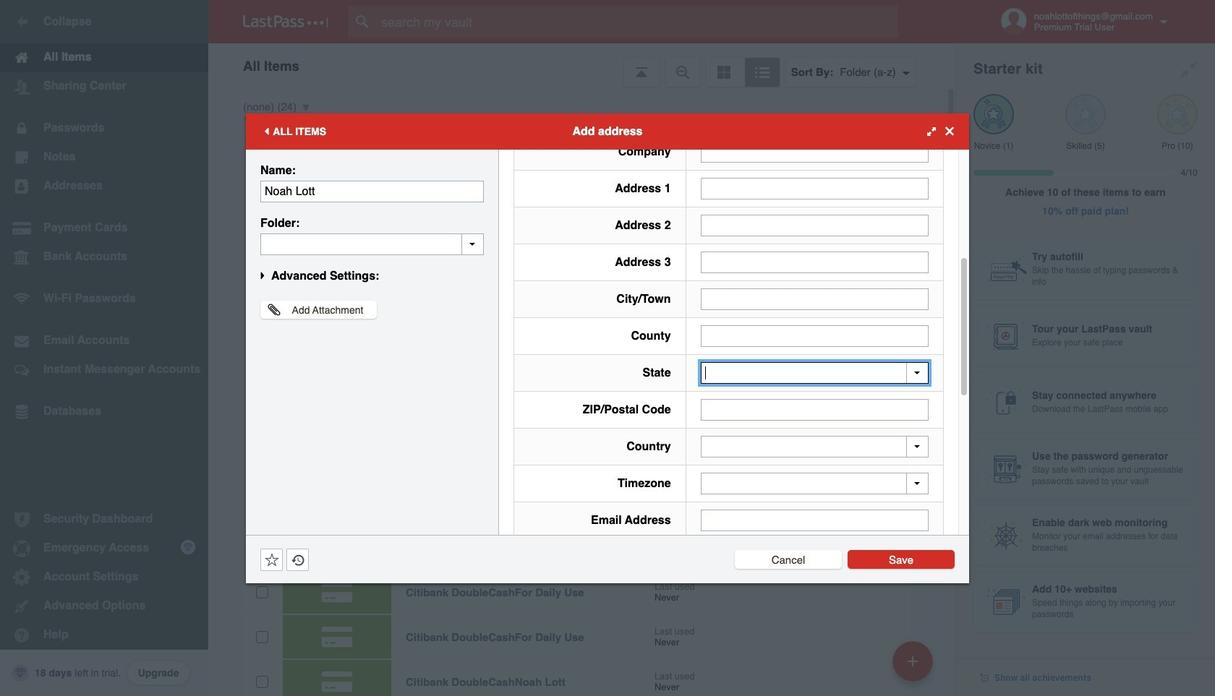 Task type: vqa. For each thing, say whether or not it's contained in the screenshot.
New item element
no



Task type: locate. For each thing, give the bounding box(es) containing it.
vault options navigation
[[208, 43, 956, 87]]

search my vault text field
[[349, 6, 927, 38]]

None text field
[[260, 180, 484, 202], [701, 252, 929, 273], [701, 325, 929, 347], [701, 362, 929, 384], [701, 399, 929, 421], [701, 510, 929, 532], [260, 180, 484, 202], [701, 252, 929, 273], [701, 325, 929, 347], [701, 362, 929, 384], [701, 399, 929, 421], [701, 510, 929, 532]]

dialog
[[246, 113, 969, 583]]

None text field
[[701, 141, 929, 163], [701, 178, 929, 200], [701, 215, 929, 237], [260, 233, 484, 255], [701, 289, 929, 310], [701, 141, 929, 163], [701, 178, 929, 200], [701, 215, 929, 237], [260, 233, 484, 255], [701, 289, 929, 310]]

new item navigation
[[887, 637, 942, 697]]

lastpass image
[[243, 15, 328, 28]]



Task type: describe. For each thing, give the bounding box(es) containing it.
main navigation navigation
[[0, 0, 208, 697]]

Search search field
[[349, 6, 927, 38]]

new item image
[[908, 656, 918, 667]]



